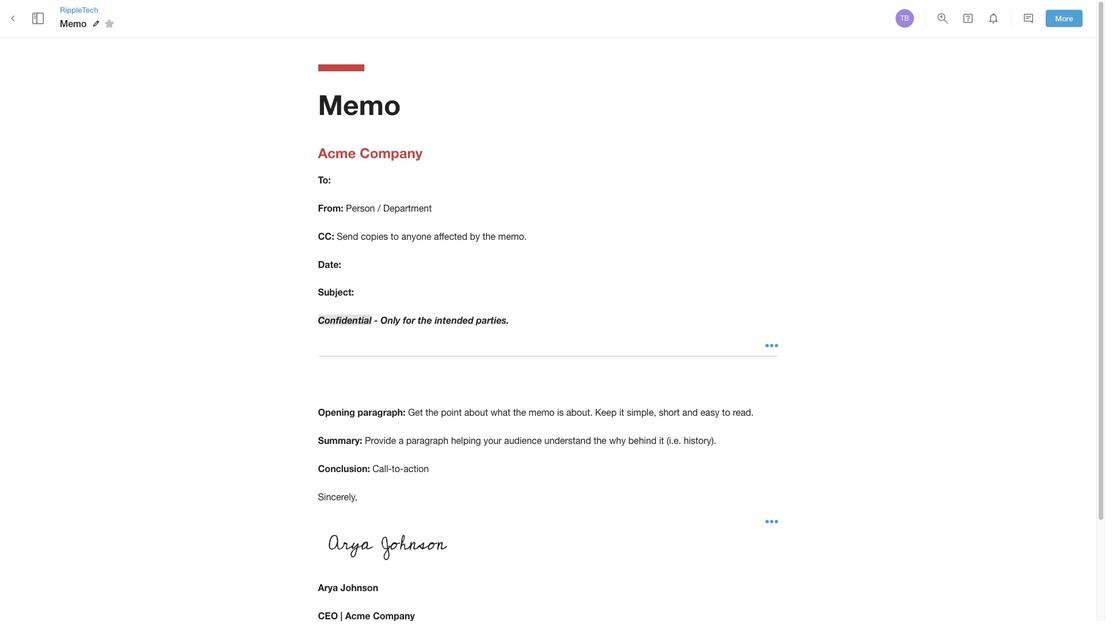 Task type: vqa. For each thing, say whether or not it's contained in the screenshot.
1 in 1 hour ago
no



Task type: locate. For each thing, give the bounding box(es) containing it.
it
[[620, 408, 625, 418], [659, 436, 664, 446]]

company
[[360, 145, 423, 161]]

your
[[484, 436, 502, 446]]

to-
[[392, 464, 404, 474]]

copies
[[361, 231, 388, 242]]

favorite image
[[102, 17, 116, 31]]

0 vertical spatial to
[[391, 231, 399, 242]]

to
[[391, 231, 399, 242], [722, 408, 731, 418]]

1 vertical spatial it
[[659, 436, 664, 446]]

1 horizontal spatial it
[[659, 436, 664, 446]]

opening
[[318, 407, 355, 418]]

history).
[[684, 436, 717, 446]]

memo up acme company
[[318, 88, 401, 121]]

provide
[[365, 436, 396, 446]]

to right easy
[[722, 408, 731, 418]]

the right what
[[513, 408, 526, 418]]

the inside cc: send copies to anyone affected by the memo.
[[483, 231, 496, 242]]

it left (i.e.
[[659, 436, 664, 446]]

1 vertical spatial to
[[722, 408, 731, 418]]

for
[[403, 315, 415, 326]]

0 vertical spatial memo
[[60, 18, 87, 29]]

call-
[[373, 464, 392, 474]]

helping
[[451, 436, 481, 446]]

0 horizontal spatial it
[[620, 408, 625, 418]]

only
[[381, 315, 401, 326]]

to right copies on the left top of page
[[391, 231, 399, 242]]

to inside cc: send copies to anyone affected by the memo.
[[391, 231, 399, 242]]

memo
[[529, 408, 555, 418]]

summary: provide a paragraph helping your audience understand the why behind it (i.e. history).
[[318, 435, 717, 446]]

easy
[[701, 408, 720, 418]]

1 horizontal spatial memo
[[318, 88, 401, 121]]

memo
[[60, 18, 87, 29], [318, 88, 401, 121]]

get
[[408, 408, 423, 418]]

it inside "opening paragraph: get the point about what the memo is about. keep it simple, short and easy to read."
[[620, 408, 625, 418]]

0 horizontal spatial memo
[[60, 18, 87, 29]]

conclusion: call-to-action
[[318, 463, 429, 474]]

memo down rippletech
[[60, 18, 87, 29]]

1 vertical spatial memo
[[318, 88, 401, 121]]

is
[[557, 408, 564, 418]]

confidential - only for the intended parties.
[[318, 315, 509, 326]]

1 horizontal spatial to
[[722, 408, 731, 418]]

subject:
[[318, 287, 354, 298]]

summary:
[[318, 435, 363, 446]]

intended
[[435, 315, 474, 326]]

from:
[[318, 203, 344, 214]]

0 horizontal spatial to
[[391, 231, 399, 242]]

the right 'get'
[[426, 408, 439, 418]]

the right by
[[483, 231, 496, 242]]

the left the why
[[594, 436, 607, 446]]

memo.
[[498, 231, 527, 242]]

to:
[[318, 175, 331, 186]]

understand
[[545, 436, 591, 446]]

about
[[465, 408, 488, 418]]

more button
[[1046, 10, 1083, 27]]

the right "for"
[[418, 315, 432, 326]]

it right keep
[[620, 408, 625, 418]]

cc: send copies to anyone affected by the memo.
[[318, 231, 527, 242]]

about.
[[567, 408, 593, 418]]

short
[[659, 408, 680, 418]]

anyone
[[402, 231, 432, 242]]

johnson
[[341, 583, 378, 594]]

send
[[337, 231, 358, 242]]

acme company
[[318, 145, 423, 161]]

by
[[470, 231, 480, 242]]

action
[[404, 464, 429, 474]]

rippletech link
[[60, 5, 118, 15]]

0 vertical spatial it
[[620, 408, 625, 418]]

the inside summary: provide a paragraph helping your audience understand the why behind it (i.e. history).
[[594, 436, 607, 446]]

acme
[[318, 145, 356, 161]]

tb
[[901, 14, 910, 22]]

the
[[483, 231, 496, 242], [418, 315, 432, 326], [426, 408, 439, 418], [513, 408, 526, 418], [594, 436, 607, 446]]



Task type: describe. For each thing, give the bounding box(es) containing it.
sincerely,
[[318, 492, 358, 502]]

(i.e.
[[667, 436, 681, 446]]

tb button
[[894, 7, 916, 29]]

read.
[[733, 408, 754, 418]]

arya
[[318, 583, 338, 594]]

/
[[378, 203, 381, 214]]

to inside "opening paragraph: get the point about what the memo is about. keep it simple, short and easy to read."
[[722, 408, 731, 418]]

opening paragraph: get the point about what the memo is about. keep it simple, short and easy to read.
[[318, 407, 754, 418]]

from: person / department
[[318, 203, 432, 214]]

behind
[[629, 436, 657, 446]]

paragraph
[[406, 436, 449, 446]]

rippletech
[[60, 5, 98, 14]]

point
[[441, 408, 462, 418]]

confidential
[[318, 315, 372, 326]]

-
[[374, 315, 378, 326]]

and
[[683, 408, 698, 418]]

simple,
[[627, 408, 657, 418]]

arya johnson
[[318, 583, 378, 594]]

person
[[346, 203, 375, 214]]

a
[[399, 436, 404, 446]]

why
[[609, 436, 626, 446]]

date:
[[318, 259, 341, 270]]

affected
[[434, 231, 468, 242]]

what
[[491, 408, 511, 418]]

cc:
[[318, 231, 334, 242]]

paragraph:
[[358, 407, 406, 418]]

department
[[383, 203, 432, 214]]

conclusion:
[[318, 463, 370, 474]]

keep
[[595, 408, 617, 418]]

it inside summary: provide a paragraph helping your audience understand the why behind it (i.e. history).
[[659, 436, 664, 446]]

more
[[1056, 14, 1074, 23]]

audience
[[504, 436, 542, 446]]

parties.
[[476, 315, 509, 326]]



